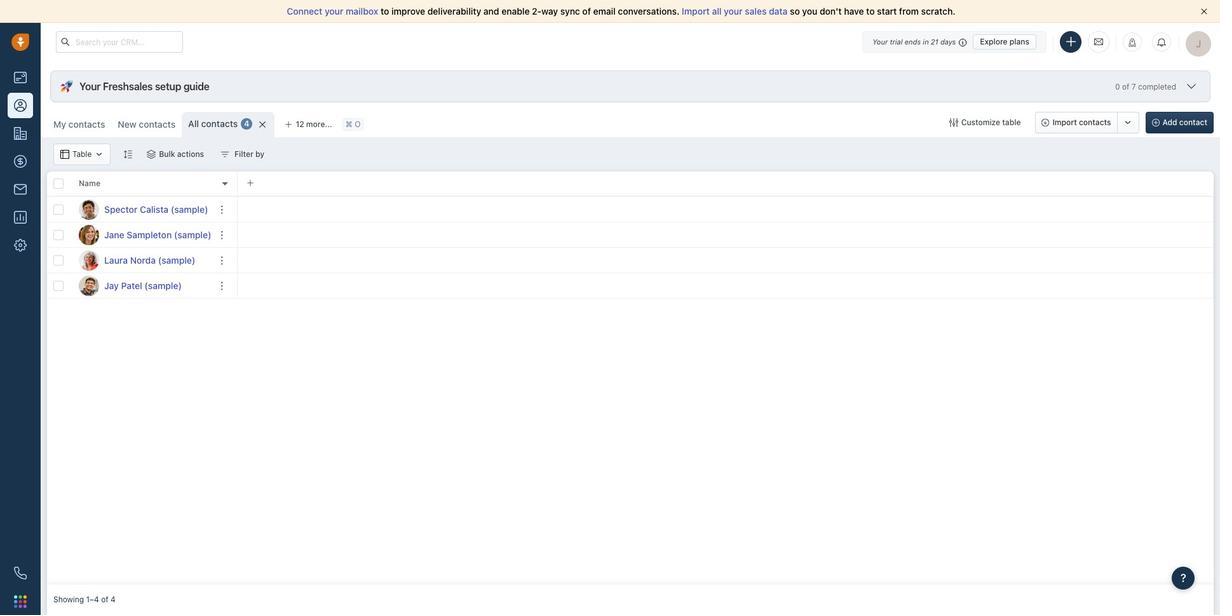 Task type: vqa. For each thing, say whether or not it's contained in the screenshot.
mailbox
yes



Task type: describe. For each thing, give the bounding box(es) containing it.
j image for jay patel (sample)
[[79, 275, 99, 296]]

press space to select this row. row containing spector calista (sample)
[[47, 197, 238, 222]]

improve
[[391, 6, 425, 17]]

you
[[802, 6, 817, 17]]

laura norda (sample)
[[104, 255, 195, 265]]

more...
[[306, 119, 332, 129]]

jane
[[104, 229, 124, 240]]

import inside button
[[1053, 118, 1077, 127]]

l image
[[79, 250, 99, 270]]

spector
[[104, 204, 137, 214]]

sync
[[560, 6, 580, 17]]

so
[[790, 6, 800, 17]]

days
[[940, 37, 956, 45]]

container_wx8msf4aqz5i3rn1 image for the filter by button
[[221, 150, 229, 159]]

plans
[[1010, 37, 1030, 46]]

ends
[[905, 37, 921, 45]]

press space to select this row. row containing laura norda (sample)
[[47, 248, 238, 273]]

showing 1–4 of 4
[[53, 595, 115, 605]]

container_wx8msf4aqz5i3rn1 image for table dropdown button
[[60, 150, 69, 159]]

sampleton
[[127, 229, 172, 240]]

(sample) for jane sampleton (sample)
[[174, 229, 211, 240]]

scratch.
[[921, 6, 956, 17]]

0 horizontal spatial import
[[682, 6, 710, 17]]

trial
[[890, 37, 903, 45]]

s image
[[79, 199, 99, 220]]

norda
[[130, 255, 156, 265]]

phone image
[[14, 567, 27, 580]]

mailbox
[[346, 6, 378, 17]]

0 of 7 completed
[[1115, 82, 1176, 91]]

bulk
[[159, 149, 175, 159]]

2-
[[532, 6, 541, 17]]

my
[[53, 119, 66, 130]]

contacts for my
[[68, 119, 105, 130]]

sales
[[745, 6, 767, 17]]

style_myh0__igzzd8unmi image
[[123, 150, 132, 159]]

and
[[484, 6, 499, 17]]

contacts for import
[[1079, 118, 1111, 127]]

bulk actions
[[159, 149, 204, 159]]

Search your CRM... text field
[[56, 31, 183, 53]]

spector calista (sample)
[[104, 204, 208, 214]]

4 inside the all contacts 4
[[244, 119, 249, 129]]

container_wx8msf4aqz5i3rn1 image for bulk
[[147, 150, 156, 159]]

table
[[1002, 118, 1021, 127]]

way
[[541, 6, 558, 17]]

my contacts
[[53, 119, 105, 130]]

press space to select this row. row containing jay patel (sample)
[[47, 273, 238, 299]]

what's new image
[[1128, 38, 1137, 47]]

1 to from the left
[[381, 6, 389, 17]]

import all your sales data link
[[682, 6, 790, 17]]

completed
[[1138, 82, 1176, 91]]

patel
[[121, 280, 142, 291]]

filter by button
[[212, 144, 273, 165]]

o
[[355, 120, 361, 129]]

j image for jane sampleton (sample)
[[79, 225, 99, 245]]

12 more...
[[296, 119, 332, 129]]

all
[[712, 6, 722, 17]]

jay patel (sample)
[[104, 280, 182, 291]]

name
[[79, 179, 100, 188]]

don't
[[820, 6, 842, 17]]

table
[[72, 150, 92, 159]]

showing
[[53, 595, 84, 605]]

actions
[[177, 149, 204, 159]]

have
[[844, 6, 864, 17]]

21
[[931, 37, 938, 45]]

filter by
[[235, 149, 264, 159]]

7
[[1132, 82, 1136, 91]]

2 vertical spatial of
[[101, 595, 108, 605]]

12 more... button
[[278, 116, 339, 133]]

your trial ends in 21 days
[[873, 37, 956, 45]]

send email image
[[1094, 36, 1103, 47]]

explore
[[980, 37, 1008, 46]]

(sample) for jay patel (sample)
[[144, 280, 182, 291]]

add
[[1163, 118, 1177, 127]]

email
[[593, 6, 616, 17]]

all contacts 4
[[188, 118, 249, 129]]

name row
[[47, 172, 238, 197]]

jay patel (sample) link
[[104, 279, 182, 292]]



Task type: locate. For each thing, give the bounding box(es) containing it.
container_wx8msf4aqz5i3rn1 image right table
[[95, 150, 104, 159]]

12
[[296, 119, 304, 129]]

0 vertical spatial import
[[682, 6, 710, 17]]

2 horizontal spatial container_wx8msf4aqz5i3rn1 image
[[949, 118, 958, 127]]

grid containing spector calista (sample)
[[47, 170, 1214, 585]]

1 j image from the top
[[79, 225, 99, 245]]

data
[[769, 6, 788, 17]]

4 right 1–4
[[111, 595, 115, 605]]

by
[[255, 149, 264, 159]]

from
[[899, 6, 919, 17]]

2 to from the left
[[866, 6, 875, 17]]

laura
[[104, 255, 128, 265]]

0 horizontal spatial container_wx8msf4aqz5i3rn1 image
[[95, 150, 104, 159]]

1 cell from the top
[[238, 197, 1214, 222]]

explore plans link
[[973, 34, 1037, 49]]

your left mailbox
[[325, 6, 343, 17]]

0 vertical spatial 4
[[244, 119, 249, 129]]

(sample) for spector calista (sample)
[[171, 204, 208, 214]]

to left 'start'
[[866, 6, 875, 17]]

your
[[873, 37, 888, 45], [79, 81, 101, 92]]

0 vertical spatial j image
[[79, 225, 99, 245]]

4
[[244, 119, 249, 129], [111, 595, 115, 605]]

row group
[[47, 197, 238, 299], [238, 197, 1214, 299]]

container_wx8msf4aqz5i3rn1 image inside bulk actions 'button'
[[147, 150, 156, 159]]

1 horizontal spatial 4
[[244, 119, 249, 129]]

container_wx8msf4aqz5i3rn1 image left filter
[[221, 150, 229, 159]]

in
[[923, 37, 929, 45]]

conversations.
[[618, 6, 680, 17]]

container_wx8msf4aqz5i3rn1 image for customize
[[949, 118, 958, 127]]

import contacts group
[[1035, 112, 1139, 133]]

explore plans
[[980, 37, 1030, 46]]

container_wx8msf4aqz5i3rn1 image
[[949, 118, 958, 127], [95, 150, 104, 159], [147, 150, 156, 159]]

0
[[1115, 82, 1120, 91]]

4 up filter by
[[244, 119, 249, 129]]

customize table button
[[941, 112, 1029, 133]]

1 vertical spatial your
[[79, 81, 101, 92]]

1 vertical spatial import
[[1053, 118, 1077, 127]]

(sample) down the laura norda (sample) link
[[144, 280, 182, 291]]

filter
[[235, 149, 253, 159]]

my contacts button
[[47, 112, 111, 137], [53, 119, 105, 130]]

container_wx8msf4aqz5i3rn1 image left bulk
[[147, 150, 156, 159]]

customize table
[[961, 118, 1021, 127]]

to right mailbox
[[381, 6, 389, 17]]

1 press space to select this row. row from the top
[[47, 197, 238, 222]]

1 your from the left
[[325, 6, 343, 17]]

import right table
[[1053, 118, 1077, 127]]

add contact
[[1163, 118, 1207, 127]]

0 horizontal spatial 4
[[111, 595, 115, 605]]

0 horizontal spatial of
[[101, 595, 108, 605]]

(sample)
[[171, 204, 208, 214], [174, 229, 211, 240], [158, 255, 195, 265], [144, 280, 182, 291]]

0 horizontal spatial your
[[79, 81, 101, 92]]

0 horizontal spatial to
[[381, 6, 389, 17]]

setup
[[155, 81, 181, 92]]

1 horizontal spatial your
[[724, 6, 743, 17]]

bulk actions button
[[139, 144, 212, 165]]

your for your trial ends in 21 days
[[873, 37, 888, 45]]

enable
[[502, 6, 530, 17]]

1 row group from the left
[[47, 197, 238, 299]]

0 vertical spatial your
[[873, 37, 888, 45]]

1 horizontal spatial container_wx8msf4aqz5i3rn1 image
[[221, 150, 229, 159]]

spector calista (sample) link
[[104, 203, 208, 216]]

new
[[118, 119, 136, 130]]

1–4
[[86, 595, 99, 605]]

container_wx8msf4aqz5i3rn1 image inside table dropdown button
[[60, 150, 69, 159]]

your right 'all'
[[724, 6, 743, 17]]

your left the trial
[[873, 37, 888, 45]]

2 row group from the left
[[238, 197, 1214, 299]]

table button
[[53, 144, 111, 165]]

container_wx8msf4aqz5i3rn1 image left customize
[[949, 118, 958, 127]]

your for your freshsales setup guide
[[79, 81, 101, 92]]

container_wx8msf4aqz5i3rn1 image inside table dropdown button
[[95, 150, 104, 159]]

your freshsales setup guide
[[79, 81, 209, 92]]

(sample) down jane sampleton (sample) link
[[158, 255, 195, 265]]

2 container_wx8msf4aqz5i3rn1 image from the left
[[221, 150, 229, 159]]

0 vertical spatial of
[[582, 6, 591, 17]]

press space to select this row. row containing jane sampleton (sample)
[[47, 222, 238, 248]]

freshworks switcher image
[[14, 595, 27, 608]]

connect your mailbox to improve deliverability and enable 2-way sync of email conversations. import all your sales data so you don't have to start from scratch.
[[287, 6, 956, 17]]

phone element
[[8, 561, 33, 586]]

your
[[325, 6, 343, 17], [724, 6, 743, 17]]

add contact button
[[1146, 112, 1214, 133]]

all contacts link
[[188, 118, 238, 130]]

jane sampleton (sample)
[[104, 229, 211, 240]]

0 horizontal spatial container_wx8msf4aqz5i3rn1 image
[[60, 150, 69, 159]]

0 horizontal spatial your
[[325, 6, 343, 17]]

4 press space to select this row. row from the top
[[47, 273, 238, 299]]

2 cell from the top
[[238, 222, 1214, 247]]

freshsales
[[103, 81, 153, 92]]

1 horizontal spatial container_wx8msf4aqz5i3rn1 image
[[147, 150, 156, 159]]

1 container_wx8msf4aqz5i3rn1 image from the left
[[60, 150, 69, 159]]

(sample) right calista
[[171, 204, 208, 214]]

cell
[[238, 197, 1214, 222], [238, 222, 1214, 247], [238, 248, 1214, 273], [238, 273, 1214, 298]]

2 horizontal spatial of
[[1122, 82, 1130, 91]]

contacts for all
[[201, 118, 238, 129]]

calista
[[140, 204, 169, 214]]

contacts inside button
[[1079, 118, 1111, 127]]

press space to select this row. row
[[47, 197, 238, 222], [47, 222, 238, 248], [47, 248, 238, 273], [47, 273, 238, 299]]

1 horizontal spatial import
[[1053, 118, 1077, 127]]

container_wx8msf4aqz5i3rn1 image inside 'customize table' button
[[949, 118, 958, 127]]

import contacts
[[1053, 118, 1111, 127]]

container_wx8msf4aqz5i3rn1 image left table
[[60, 150, 69, 159]]

contacts
[[1079, 118, 1111, 127], [201, 118, 238, 129], [68, 119, 105, 130], [139, 119, 175, 130]]

to
[[381, 6, 389, 17], [866, 6, 875, 17]]

1 horizontal spatial your
[[873, 37, 888, 45]]

connect
[[287, 6, 322, 17]]

j image left jane
[[79, 225, 99, 245]]

3 cell from the top
[[238, 248, 1214, 273]]

j image
[[79, 225, 99, 245], [79, 275, 99, 296]]

new contacts
[[118, 119, 175, 130]]

name column header
[[72, 172, 238, 197]]

of right 1–4
[[101, 595, 108, 605]]

container_wx8msf4aqz5i3rn1 image inside the filter by button
[[221, 150, 229, 159]]

import left 'all'
[[682, 6, 710, 17]]

2 j image from the top
[[79, 275, 99, 296]]

your left freshsales
[[79, 81, 101, 92]]

⌘ o
[[346, 120, 361, 129]]

1 vertical spatial j image
[[79, 275, 99, 296]]

all
[[188, 118, 199, 129]]

deliverability
[[428, 6, 481, 17]]

1 horizontal spatial to
[[866, 6, 875, 17]]

close image
[[1201, 8, 1207, 15]]

3 press space to select this row. row from the top
[[47, 248, 238, 273]]

of
[[582, 6, 591, 17], [1122, 82, 1130, 91], [101, 595, 108, 605]]

jay
[[104, 280, 119, 291]]

⌘
[[346, 120, 353, 129]]

j image left jay in the top of the page
[[79, 275, 99, 296]]

import
[[682, 6, 710, 17], [1053, 118, 1077, 127]]

start
[[877, 6, 897, 17]]

customize
[[961, 118, 1000, 127]]

(sample) for laura norda (sample)
[[158, 255, 195, 265]]

2 your from the left
[[724, 6, 743, 17]]

2 press space to select this row. row from the top
[[47, 222, 238, 248]]

contact
[[1179, 118, 1207, 127]]

of left 7
[[1122, 82, 1130, 91]]

new contacts button
[[111, 112, 182, 137], [118, 119, 175, 130]]

grid
[[47, 170, 1214, 585]]

container_wx8msf4aqz5i3rn1 image
[[60, 150, 69, 159], [221, 150, 229, 159]]

4 cell from the top
[[238, 273, 1214, 298]]

of right sync
[[582, 6, 591, 17]]

laura norda (sample) link
[[104, 254, 195, 267]]

connect your mailbox link
[[287, 6, 381, 17]]

row group containing spector calista (sample)
[[47, 197, 238, 299]]

guide
[[184, 81, 209, 92]]

1 vertical spatial of
[[1122, 82, 1130, 91]]

1 horizontal spatial of
[[582, 6, 591, 17]]

jane sampleton (sample) link
[[104, 228, 211, 241]]

contacts for new
[[139, 119, 175, 130]]

import contacts button
[[1035, 112, 1118, 133]]

(sample) right the sampleton
[[174, 229, 211, 240]]

1 vertical spatial 4
[[111, 595, 115, 605]]



